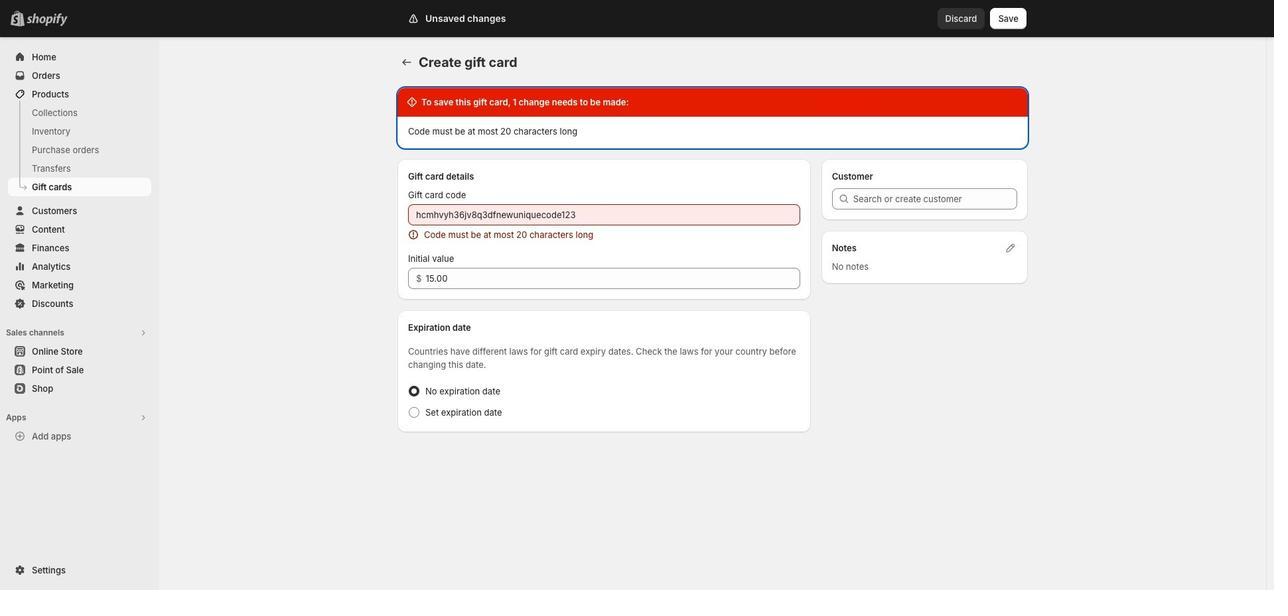 Task type: vqa. For each thing, say whether or not it's contained in the screenshot.
Shopify image
yes



Task type: describe. For each thing, give the bounding box(es) containing it.
Search or create customer text field
[[854, 189, 1018, 210]]



Task type: locate. For each thing, give the bounding box(es) containing it.
  text field
[[426, 268, 801, 289]]

shopify image
[[29, 13, 70, 27]]

None text field
[[408, 205, 801, 226]]



